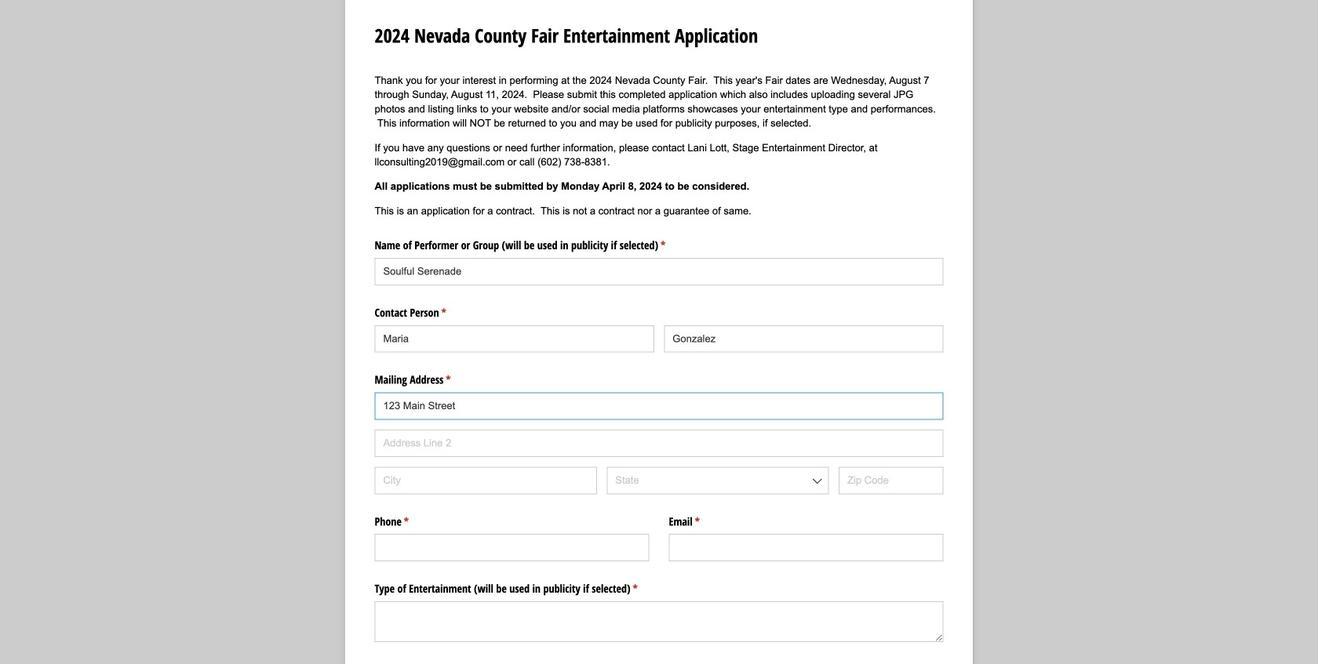 Task type: describe. For each thing, give the bounding box(es) containing it.
Address Line 1 text field
[[375, 393, 943, 420]]

Last text field
[[664, 325, 943, 353]]



Task type: locate. For each thing, give the bounding box(es) containing it.
Address Line 2 text field
[[375, 430, 943, 457]]

First text field
[[375, 325, 654, 353]]

State text field
[[607, 467, 829, 494]]

Zip Code text field
[[839, 467, 943, 494]]

None text field
[[375, 258, 943, 285], [375, 534, 649, 562], [375, 258, 943, 285], [375, 534, 649, 562]]

None text field
[[669, 534, 943, 562], [375, 602, 943, 643], [669, 534, 943, 562], [375, 602, 943, 643]]

City text field
[[375, 467, 597, 494]]



Task type: vqa. For each thing, say whether or not it's contained in the screenshot.
checkbox-group element
no



